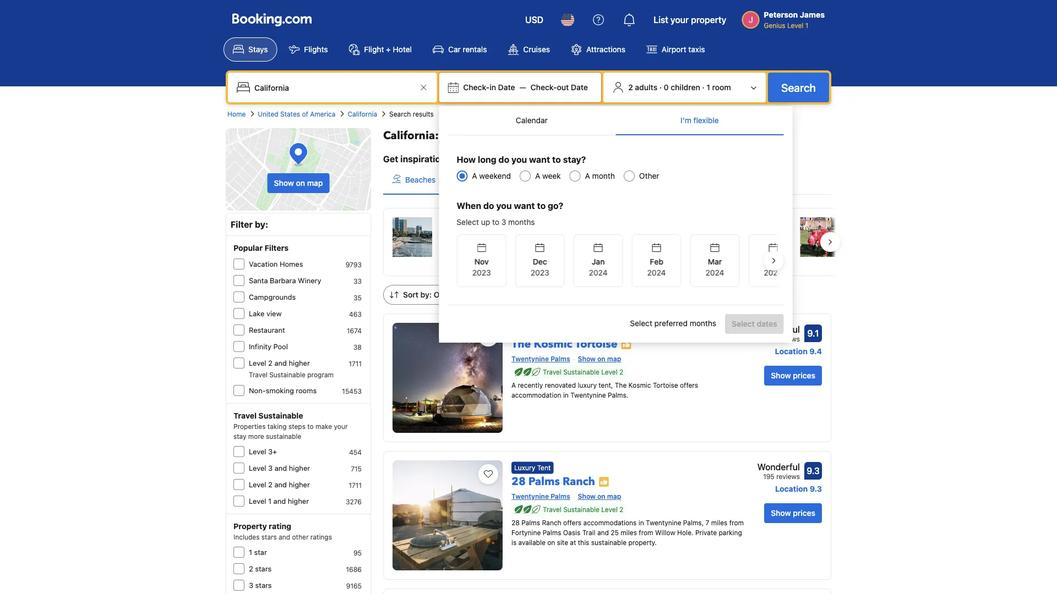 Task type: locate. For each thing, give the bounding box(es) containing it.
home
[[227, 110, 246, 118]]

sustainable up trail
[[563, 506, 600, 514]]

0 horizontal spatial nature
[[496, 175, 519, 184]]

region containing nov 2023
[[448, 230, 798, 292]]

0 vertical spatial tortoise
[[575, 337, 618, 352]]

in inside 28 palms ranch offers accommodations in twentynine palms, 7 miles from fortynine palms oasis trail and 25 miles from willow hole. private parking is available on site at this sustainable property.
[[639, 520, 644, 527]]

1 vertical spatial miles
[[621, 529, 637, 537]]

travel sustainable level 2 up luxury
[[543, 369, 624, 376]]

1 vertical spatial nature
[[672, 232, 695, 241]]

1 vertical spatial from
[[639, 529, 653, 537]]

0 horizontal spatial select
[[457, 218, 479, 227]]

1 horizontal spatial family-
[[741, 232, 767, 241]]

28 palms ranch image
[[393, 461, 503, 571]]

friendly
[[505, 232, 532, 241], [643, 243, 670, 252]]

show prices down location 9.4
[[771, 371, 816, 380]]

1 horizontal spatial date
[[571, 83, 588, 92]]

by: right filter
[[255, 219, 268, 230]]

1 horizontal spatial ranch
[[563, 474, 595, 490]]

1 prices from the top
[[793, 371, 816, 380]]

travel sustainable level 2 up trail
[[543, 506, 624, 514]]

0 horizontal spatial sustainable
[[266, 433, 301, 441]]

vacation homes
[[249, 260, 303, 268]]

1 vertical spatial show prices
[[771, 509, 816, 518]]

1 vertical spatial sustainable
[[591, 539, 627, 547]]

in inside button
[[488, 175, 494, 184]]

ranch inside 28 palms ranch offers accommodations in twentynine palms, 7 miles from fortynine palms oasis trail and 25 miles from willow hole. private parking is available on site at this sustainable property.
[[542, 520, 561, 527]]

stars inside the property rating includes stars and other ratings
[[261, 534, 277, 541]]

you
[[512, 154, 527, 165], [496, 201, 512, 211]]

in up 81 properties
[[664, 232, 670, 241]]

your
[[671, 15, 689, 25], [462, 154, 482, 164], [334, 423, 348, 431]]

0 horizontal spatial ranch
[[542, 520, 561, 527]]

other
[[292, 534, 309, 541]]

3 down '3+'
[[268, 464, 273, 473]]

1 family- from the left
[[479, 232, 505, 241]]

0 horizontal spatial family-
[[479, 232, 505, 241]]

1
[[805, 21, 808, 29], [707, 83, 710, 92], [268, 498, 271, 506], [249, 549, 252, 557]]

kosmic right tent, at the bottom of page
[[629, 382, 651, 390]]

nature for relax in nature • beaches • family- friendly
[[672, 232, 695, 241]]

1 horizontal spatial by:
[[421, 290, 432, 300]]

select for select dates
[[732, 320, 755, 329]]

9.3 up location 9.3
[[807, 466, 820, 477]]

1 vertical spatial level 2 and higher
[[249, 481, 310, 489]]

1 vertical spatial properties
[[459, 247, 491, 255]]

0 vertical spatial the
[[512, 337, 531, 352]]

28 inside luxury tent 28 palms ranch
[[512, 474, 526, 490]]

1 horizontal spatial ·
[[702, 83, 705, 92]]

0 horizontal spatial date
[[498, 83, 515, 92]]

in inside a recently renovated luxury tent, the kosmic tortoise offers accommodation in twentynine palms.
[[563, 392, 569, 399]]

1 horizontal spatial relax
[[643, 232, 662, 241]]

from
[[729, 520, 744, 527], [639, 529, 653, 537]]

1 horizontal spatial 2023
[[530, 268, 549, 278]]

stars down 2 stars
[[255, 582, 272, 590]]

properties up nov
[[459, 247, 491, 255]]

wonderful up 92
[[757, 325, 800, 335]]

0 vertical spatial months
[[508, 218, 535, 227]]

3 down when do you want to go?
[[501, 218, 506, 227]]

1 vertical spatial search
[[389, 110, 411, 118]]

feb
[[650, 257, 663, 267]]

by: left the our
[[421, 290, 432, 300]]

0 vertical spatial friendly
[[505, 232, 532, 241]]

by:
[[255, 219, 268, 230], [421, 290, 432, 300]]

1 28 from the top
[[512, 474, 526, 490]]

friendly inside the relax in nature • beaches • family- friendly
[[643, 243, 670, 252]]

palms up the fortynine
[[522, 520, 540, 527]]

0 vertical spatial wonderful
[[757, 325, 800, 335]]

reviews up location 9.4
[[776, 335, 800, 343]]

0 vertical spatial prices
[[793, 371, 816, 380]]

1 reviews from the top
[[776, 335, 800, 343]]

luxury
[[514, 464, 535, 472]]

wonderful for the kosmic tortoise
[[757, 325, 800, 335]]

0 vertical spatial travel sustainable level 2
[[543, 369, 624, 376]]

james
[[800, 10, 825, 19]]

wonderful element
[[757, 323, 800, 336], [757, 461, 800, 474]]

level up tent, at the bottom of page
[[601, 369, 618, 376]]

1 wonderful element from the top
[[757, 323, 800, 336]]

2 2023 from the left
[[530, 268, 549, 278]]

cruises link
[[499, 37, 559, 62]]

your right list
[[671, 15, 689, 25]]

offers inside a recently renovated luxury tent, the kosmic tortoise offers accommodation in twentynine palms.
[[680, 382, 698, 390]]

travel up properties
[[233, 412, 257, 421]]

2 twentynine palms from the top
[[512, 493, 570, 501]]

0 vertical spatial stars
[[261, 534, 277, 541]]

1 wonderful from the top
[[757, 325, 800, 335]]

level inside peterson james genius level 1
[[787, 21, 804, 29]]

0 vertical spatial wonderful element
[[757, 323, 800, 336]]

friendly down the select up to 3 months
[[505, 232, 532, 241]]

0 horizontal spatial months
[[508, 218, 535, 227]]

beaches down san
[[441, 232, 472, 241]]

this property is part of our preferred partner program. it's committed to providing excellent service and good value. it'll pay us a higher commission if you make a booking. image
[[621, 339, 632, 350], [599, 477, 610, 488], [599, 477, 610, 488]]

property.
[[629, 539, 657, 547]]

0 vertical spatial sustainable
[[266, 433, 301, 441]]

months down when do you want to go?
[[508, 218, 535, 227]]

1 down james
[[805, 21, 808, 29]]

nature inside the relax in nature • beaches • family- friendly
[[672, 232, 695, 241]]

1 vertical spatial the
[[615, 382, 627, 390]]

2 up level 1 and higher
[[268, 481, 272, 489]]

wonderful
[[757, 325, 800, 335], [757, 462, 800, 473]]

0 horizontal spatial friendly
[[505, 232, 532, 241]]

level down level 3+
[[249, 464, 266, 473]]

nature inside button
[[496, 175, 519, 184]]

relax inside the relax in nature • beaches • family- friendly
[[643, 232, 662, 241]]

found
[[541, 128, 573, 143]]

your right the make at the left
[[334, 423, 348, 431]]

show prices button down location 9.4
[[764, 366, 822, 386]]

select up this property is part of our preferred partner program. it's committed to providing excellent service and good value. it'll pay us a higher commission if you make a booking. image
[[630, 319, 652, 328]]

1 horizontal spatial nature
[[672, 232, 695, 241]]

travel
[[543, 369, 562, 376], [249, 371, 268, 379], [233, 412, 257, 421], [543, 506, 562, 514]]

twentynine palms down luxury tent 28 palms ranch
[[512, 493, 570, 501]]

2 horizontal spatial select
[[732, 320, 755, 329]]

show prices down location 9.3
[[771, 509, 816, 518]]

1 2023 from the left
[[472, 268, 491, 278]]

family- inside the relax in nature • beaches • family- friendly
[[741, 232, 767, 241]]

2023 for dec
[[530, 268, 549, 278]]

wonderful up 195
[[757, 462, 800, 473]]

prices for the kosmic tortoise
[[793, 371, 816, 380]]

by: for filter
[[255, 219, 268, 230]]

1 horizontal spatial your
[[462, 154, 482, 164]]

your inside travel sustainable properties taking steps to make your stay more sustainable
[[334, 423, 348, 431]]

2 date from the left
[[571, 83, 588, 92]]

kosmic up renovated
[[534, 337, 572, 352]]

wonderful for 28 palms ranch
[[757, 462, 800, 473]]

nature for relax in nature
[[496, 175, 519, 184]]

great outdoors
[[614, 175, 667, 184]]

show prices for the kosmic tortoise
[[771, 371, 816, 380]]

1 horizontal spatial tortoise
[[653, 382, 678, 390]]

vacation
[[249, 260, 278, 268]]

1 vertical spatial wonderful element
[[757, 461, 800, 474]]

0 horizontal spatial by:
[[255, 219, 268, 230]]

select inside button
[[732, 320, 755, 329]]

9.1
[[808, 328, 819, 339]]

reviews for the kosmic tortoise
[[776, 335, 800, 343]]

winery
[[298, 277, 321, 285]]

2 travel sustainable level 2 from the top
[[543, 506, 624, 514]]

want left go?
[[514, 201, 535, 211]]

1 check- from the left
[[463, 83, 490, 92]]

when
[[457, 201, 481, 211]]

4 2024 from the left
[[764, 268, 782, 278]]

scored 9.1 element
[[804, 325, 822, 342]]

to up week
[[552, 154, 561, 165]]

location
[[775, 347, 808, 356], [775, 485, 808, 494]]

inspiration
[[400, 154, 446, 164]]

friendly up feb
[[643, 243, 670, 252]]

1 horizontal spatial miles
[[711, 520, 728, 527]]

relax inside relax in nature button
[[467, 175, 486, 184]]

how long do you want to stay?
[[457, 154, 586, 165]]

location for the kosmic tortoise
[[775, 347, 808, 356]]

show prices button down location 9.3
[[764, 504, 822, 524]]

sustainable up non-smoking rooms
[[269, 371, 306, 379]]

romantic button
[[528, 166, 592, 194]]

28 inside 28 palms ranch offers accommodations in twentynine palms, 7 miles from fortynine palms oasis trail and 25 miles from willow hole. private parking is available on site at this sustainable property.
[[512, 520, 520, 527]]

palms down the kosmic tortoise
[[551, 355, 570, 363]]

car
[[448, 45, 461, 54]]

relax down how
[[467, 175, 486, 184]]

is
[[512, 539, 517, 547]]

select up to 3 months
[[457, 218, 535, 227]]

2 horizontal spatial your
[[671, 15, 689, 25]]

properties right 81
[[652, 258, 684, 266]]

2 show prices from the top
[[771, 509, 816, 518]]

81 properties
[[643, 258, 684, 266]]

to right up at the top of page
[[492, 218, 499, 227]]

sustainable inside 28 palms ranch offers accommodations in twentynine palms, 7 miles from fortynine palms oasis trail and 25 miles from willow hole. private parking is available on site at this sustainable property.
[[591, 539, 627, 547]]

ranch
[[563, 474, 595, 490], [542, 520, 561, 527]]

level 2 and higher down level 3 and higher
[[249, 481, 310, 489]]

0 vertical spatial offers
[[680, 382, 698, 390]]

reviews inside wonderful 195 reviews
[[776, 473, 800, 481]]

date
[[498, 83, 515, 92], [571, 83, 588, 92]]

private
[[695, 529, 717, 537]]

0 vertical spatial from
[[729, 520, 744, 527]]

sustainable down '25'
[[591, 539, 627, 547]]

3276
[[346, 498, 362, 506]]

1711 down the 38
[[349, 360, 362, 368]]

the up the palms.
[[615, 382, 627, 390]]

and down '3+'
[[275, 464, 287, 473]]

property
[[233, 522, 267, 531]]

2024 down feb
[[647, 268, 666, 278]]

2 vertical spatial map
[[607, 493, 621, 501]]

main content
[[374, 128, 988, 595]]

higher down level 3 and higher
[[289, 481, 310, 489]]

ranch up site
[[542, 520, 561, 527]]

palms down tent
[[529, 474, 560, 490]]

months right preferred
[[690, 319, 716, 328]]

tortoise inside the kosmic tortoise link
[[575, 337, 618, 352]]

travel up non-
[[249, 371, 268, 379]]

1 vertical spatial kosmic
[[629, 382, 651, 390]]

in inside the relax in nature • beaches • family- friendly
[[664, 232, 670, 241]]

0 horizontal spatial from
[[639, 529, 653, 537]]

35
[[354, 294, 362, 302]]

28 up the fortynine
[[512, 520, 520, 527]]

ranch up accommodations on the bottom
[[563, 474, 595, 490]]

1 travel sustainable level 2 from the top
[[543, 369, 624, 376]]

2024 down the jan
[[589, 268, 607, 278]]

your account menu peterson james genius level 1 element
[[742, 5, 829, 30]]

show
[[274, 179, 294, 188], [578, 355, 596, 363], [771, 371, 791, 380], [578, 493, 596, 501], [771, 509, 791, 518]]

month
[[592, 172, 615, 181]]

2 vertical spatial your
[[334, 423, 348, 431]]

1 show prices from the top
[[771, 371, 816, 380]]

wonderful element for 28 palms ranch
[[757, 461, 800, 474]]

a inside a recently renovated luxury tent, the kosmic tortoise offers accommodation in twentynine palms.
[[512, 382, 516, 390]]

1 vertical spatial travel sustainable level 2
[[543, 506, 624, 514]]

1 vertical spatial your
[[462, 154, 482, 164]]

luxury
[[578, 382, 597, 390]]

0 vertical spatial by:
[[255, 219, 268, 230]]

2 horizontal spatial beaches
[[703, 232, 733, 241]]

1 vertical spatial you
[[496, 201, 512, 211]]

a down how
[[472, 172, 477, 181]]

1 vertical spatial months
[[690, 319, 716, 328]]

nature
[[496, 175, 519, 184], [672, 232, 695, 241]]

1 twentynine palms from the top
[[512, 355, 570, 363]]

1 vertical spatial tortoise
[[653, 382, 678, 390]]

a left week
[[535, 172, 540, 181]]

3 down 2 stars
[[249, 582, 253, 590]]

the up recently
[[512, 337, 531, 352]]

date right out
[[571, 83, 588, 92]]

and down rating
[[279, 534, 290, 541]]

in down renovated
[[563, 392, 569, 399]]

1 vertical spatial show prices button
[[764, 504, 822, 524]]

reviews up location 9.3
[[776, 473, 800, 481]]

2 family- from the left
[[741, 232, 767, 241]]

1 vertical spatial 9.3
[[810, 485, 822, 494]]

0 horizontal spatial search
[[389, 110, 411, 118]]

0 horizontal spatial your
[[334, 423, 348, 431]]

0 vertical spatial show on map
[[274, 179, 323, 188]]

reviews inside wonderful 92 reviews
[[776, 335, 800, 343]]

0 vertical spatial nature
[[496, 175, 519, 184]]

california
[[348, 110, 377, 118]]

15453
[[342, 388, 362, 395]]

1 horizontal spatial kosmic
[[629, 382, 651, 390]]

1 inside peterson james genius level 1
[[805, 21, 808, 29]]

a month
[[585, 172, 615, 181]]

miles right '25'
[[621, 529, 637, 537]]

0 vertical spatial location
[[775, 347, 808, 356]]

1 vertical spatial 28
[[512, 520, 520, 527]]

flight
[[364, 45, 384, 54]]

1 vertical spatial map
[[607, 355, 621, 363]]

1 horizontal spatial beaches
[[441, 232, 472, 241]]

2 prices from the top
[[793, 509, 816, 518]]

lake view
[[249, 310, 282, 318]]

do up up at the top of page
[[483, 201, 494, 211]]

1 2024 from the left
[[589, 268, 607, 278]]

and inside 28 palms ranch offers accommodations in twentynine palms, 7 miles from fortynine palms oasis trail and 25 miles from willow hole. private parking is available on site at this sustainable property.
[[597, 529, 609, 537]]

9.4
[[810, 347, 822, 356]]

twentynine
[[512, 355, 549, 363], [571, 392, 606, 399], [512, 493, 549, 501], [646, 520, 681, 527]]

0 vertical spatial kosmic
[[534, 337, 572, 352]]

2 horizontal spatial 3
[[501, 218, 506, 227]]

date left —
[[498, 83, 515, 92]]

2 wonderful element from the top
[[757, 461, 800, 474]]

to left the make at the left
[[307, 423, 314, 431]]

1403
[[441, 247, 457, 255]]

location 9.4
[[775, 347, 822, 356]]

filters
[[265, 244, 289, 253]]

view
[[267, 310, 282, 318]]

2023 down nov
[[472, 268, 491, 278]]

1 show prices button from the top
[[764, 366, 822, 386]]

properties for 81 properties
[[652, 258, 684, 266]]

main content containing california: 20,933 properties found
[[374, 128, 988, 595]]

2 down infinity pool
[[268, 359, 272, 368]]

from up property.
[[639, 529, 653, 537]]

a recently renovated luxury tent, the kosmic tortoise offers accommodation in twentynine palms.
[[512, 382, 698, 399]]

car rentals link
[[423, 37, 496, 62]]

20,933
[[442, 128, 480, 143]]

0 vertical spatial map
[[307, 179, 323, 188]]

from up parking
[[729, 520, 744, 527]]

0 vertical spatial ranch
[[563, 474, 595, 490]]

apr
[[767, 257, 780, 267]]

stars down star
[[255, 565, 272, 573]]

prices for 28 palms ranch
[[793, 509, 816, 518]]

show prices for 28 palms ranch
[[771, 509, 816, 518]]

this property is part of our preferred partner program. it's committed to providing excellent service and good value. it'll pay us a higher commission if you make a booking. image
[[621, 339, 632, 350]]

steps
[[289, 423, 306, 431]]

relax up feb
[[643, 232, 662, 241]]

tab list containing beaches
[[383, 166, 831, 195]]

diego
[[459, 219, 484, 229]]

airport
[[662, 45, 686, 54]]

1 vertical spatial 1711
[[349, 482, 362, 490]]

show prices button for 28 palms ranch
[[764, 504, 822, 524]]

2 inside button
[[628, 83, 633, 92]]

non-
[[249, 387, 266, 395]]

2023 down dec
[[530, 268, 549, 278]]

attractions
[[586, 45, 625, 54]]

0 horizontal spatial tortoise
[[575, 337, 618, 352]]

0 vertical spatial twentynine palms
[[512, 355, 570, 363]]

map for the kosmic tortoise
[[607, 355, 621, 363]]

check-out date button
[[526, 78, 592, 97]]

palms up site
[[543, 529, 561, 537]]

monterey image
[[594, 218, 634, 257]]

sustainable inside travel sustainable properties taking steps to make your stay more sustainable
[[266, 433, 301, 441]]

28
[[512, 474, 526, 490], [512, 520, 520, 527]]

25
[[611, 529, 619, 537]]

2 2024 from the left
[[647, 268, 666, 278]]

trip
[[504, 154, 519, 164]]

smoking
[[266, 387, 294, 395]]

0
[[664, 83, 669, 92]]

i'm
[[681, 116, 691, 125]]

463
[[349, 311, 362, 318]]

beaches inside button
[[405, 175, 436, 184]]

2024 down the mar
[[705, 268, 724, 278]]

1 vertical spatial stars
[[255, 565, 272, 573]]

level 3 and higher
[[249, 464, 310, 473]]

1 horizontal spatial the
[[615, 382, 627, 390]]

in down long
[[488, 175, 494, 184]]

28 down luxury
[[512, 474, 526, 490]]

show on map for the kosmic tortoise
[[578, 355, 621, 363]]

get
[[383, 154, 398, 164]]

1 1711 from the top
[[349, 360, 362, 368]]

i'm flexible
[[681, 116, 719, 125]]

location for 28 palms ranch
[[775, 485, 808, 494]]

you up the select up to 3 months
[[496, 201, 512, 211]]

and left '25'
[[597, 529, 609, 537]]

a left month
[[585, 172, 590, 181]]

map for 28 palms ranch
[[607, 493, 621, 501]]

select preferred months
[[630, 319, 716, 328]]

filter
[[231, 219, 253, 230]]

0 vertical spatial search
[[781, 81, 816, 94]]

miles right 7
[[711, 520, 728, 527]]

2 vertical spatial show on map
[[578, 493, 621, 501]]

nature up 81 properties
[[672, 232, 695, 241]]

2023 for nov
[[472, 268, 491, 278]]

1 vertical spatial tab list
[[383, 166, 831, 195]]

9.3 down scored 9.3 element
[[810, 485, 822, 494]]

search inside button
[[781, 81, 816, 94]]

the kosmic tortoise image
[[393, 323, 503, 433]]

region
[[448, 230, 798, 292]]

1 horizontal spatial 3
[[268, 464, 273, 473]]

1 horizontal spatial friendly
[[643, 243, 670, 252]]

9793
[[346, 261, 362, 269]]

0 horizontal spatial kosmic
[[534, 337, 572, 352]]

3 2024 from the left
[[705, 268, 724, 278]]

0 horizontal spatial 3
[[249, 582, 253, 590]]

1 horizontal spatial offers
[[680, 382, 698, 390]]

do
[[499, 154, 509, 165], [483, 201, 494, 211]]

2 wonderful from the top
[[757, 462, 800, 473]]

kosmic inside a recently renovated luxury tent, the kosmic tortoise offers accommodation in twentynine palms.
[[629, 382, 651, 390]]

1 vertical spatial ranch
[[542, 520, 561, 527]]

tab list
[[448, 106, 784, 136], [383, 166, 831, 195]]

0 horizontal spatial relax
[[467, 175, 486, 184]]

travel sustainable properties taking steps to make your stay more sustainable
[[233, 412, 348, 441]]

0 vertical spatial reviews
[[776, 335, 800, 343]]

to
[[552, 154, 561, 165], [537, 201, 546, 211], [492, 218, 499, 227], [307, 423, 314, 431]]

flight + hotel link
[[339, 37, 421, 62]]

search results
[[389, 110, 434, 118]]

in up property.
[[639, 520, 644, 527]]

2 show prices button from the top
[[764, 504, 822, 524]]

1 horizontal spatial check-
[[531, 83, 557, 92]]

2 28 from the top
[[512, 520, 520, 527]]

1 left star
[[249, 549, 252, 557]]

0 vertical spatial do
[[499, 154, 509, 165]]

1 horizontal spatial sustainable
[[591, 539, 627, 547]]

cruises
[[523, 45, 550, 54]]

2 reviews from the top
[[776, 473, 800, 481]]

search for search
[[781, 81, 816, 94]]

search results updated. california: 20,933 properties found. element
[[383, 128, 831, 144]]

level down 'infinity'
[[249, 359, 266, 368]]

sustainable up taking
[[258, 412, 303, 421]]

restaurant
[[249, 326, 285, 335]]

· right children
[[702, 83, 705, 92]]



Task type: describe. For each thing, give the bounding box(es) containing it.
1 vertical spatial 3
[[268, 464, 273, 473]]

level up accommodations on the bottom
[[601, 506, 618, 514]]

4 • from the left
[[735, 232, 739, 241]]

2 • from the left
[[534, 232, 538, 241]]

0 vertical spatial miles
[[711, 520, 728, 527]]

2024 for apr
[[764, 268, 782, 278]]

more
[[248, 433, 264, 441]]

and inside the property rating includes stars and other ratings
[[279, 534, 290, 541]]

ranch inside luxury tent 28 palms ranch
[[563, 474, 595, 490]]

scored 9.3 element
[[804, 463, 822, 480]]

properties for 1403 properties
[[459, 247, 491, 255]]

site
[[557, 539, 568, 547]]

renovated
[[545, 382, 576, 390]]

san diego image
[[393, 218, 432, 257]]

rentals
[[463, 45, 487, 54]]

boating
[[540, 232, 567, 241]]

when do you want to go?
[[457, 201, 563, 211]]

a for a week
[[535, 172, 540, 181]]

1 · from the left
[[660, 83, 662, 92]]

twentynine inside 28 palms ranch offers accommodations in twentynine palms, 7 miles from fortynine palms oasis trail and 25 miles from willow hole. private parking is available on site at this sustainable property.
[[646, 520, 681, 527]]

show inside button
[[274, 179, 294, 188]]

2 check- from the left
[[531, 83, 557, 92]]

select dates
[[732, 320, 777, 329]]

children
[[671, 83, 700, 92]]

2 level 2 and higher from the top
[[249, 481, 310, 489]]

in for relax in nature
[[488, 175, 494, 184]]

0 horizontal spatial the
[[512, 337, 531, 352]]

relax in nature button
[[445, 166, 528, 194]]

1 up rating
[[268, 498, 271, 506]]

2024 for jan
[[589, 268, 607, 278]]

this property is part of our preferred partner program. it's committed to providing excellent service and good value. it'll pay us a higher commission if you make a booking. image for 28 palms ranch
[[599, 477, 610, 488]]

0 vertical spatial 9.3
[[807, 466, 820, 477]]

3 • from the left
[[697, 232, 701, 241]]

offers inside 28 palms ranch offers accommodations in twentynine palms, 7 miles from fortynine palms oasis trail and 25 miles from willow hole. private parking is available on site at this sustainable property.
[[563, 520, 582, 527]]

travel up renovated
[[543, 369, 562, 376]]

california link
[[348, 109, 377, 119]]

tent,
[[599, 382, 613, 390]]

+
[[386, 45, 391, 54]]

to inside travel sustainable properties taking steps to make your stay more sustainable
[[307, 423, 314, 431]]

0 vertical spatial properties
[[483, 128, 539, 143]]

results
[[413, 110, 434, 118]]

on inside button
[[296, 179, 305, 188]]

2 up the palms.
[[620, 369, 624, 376]]

family- inside san diego beaches • family-friendly • boating
[[479, 232, 505, 241]]

san
[[441, 219, 457, 229]]

reviews for 28 palms ranch
[[776, 473, 800, 481]]

higher up rating
[[288, 498, 309, 506]]

flexible
[[694, 116, 719, 125]]

1 date from the left
[[498, 83, 515, 92]]

star
[[254, 549, 267, 557]]

a for a recently renovated luxury tent, the kosmic tortoise offers accommodation in twentynine palms.
[[512, 382, 516, 390]]

to left go?
[[537, 201, 546, 211]]

properties
[[233, 423, 266, 431]]

stay
[[233, 433, 246, 441]]

twentynine palms for the kosmic tortoise
[[512, 355, 570, 363]]

3 stars
[[249, 582, 272, 590]]

show on map for 28 palms ranch
[[578, 493, 621, 501]]

ratings
[[310, 534, 332, 541]]

hotel
[[393, 45, 412, 54]]

select for select up to 3 months
[[457, 218, 479, 227]]

go?
[[548, 201, 563, 211]]

and up travel sustainable program at the bottom
[[274, 359, 287, 368]]

2 vertical spatial 3
[[249, 582, 253, 590]]

higher up travel sustainable program at the bottom
[[289, 359, 310, 368]]

dates
[[757, 320, 777, 329]]

santa barbara image
[[800, 218, 840, 257]]

out
[[557, 83, 569, 92]]

9165
[[346, 583, 362, 590]]

next
[[484, 154, 502, 164]]

your inside 'link'
[[671, 15, 689, 25]]

up
[[481, 218, 490, 227]]

how
[[457, 154, 476, 165]]

715
[[351, 465, 362, 473]]

pool
[[273, 343, 288, 351]]

twentynine inside a recently renovated luxury tent, the kosmic tortoise offers accommodation in twentynine palms.
[[571, 392, 606, 399]]

2024 for feb
[[647, 268, 666, 278]]

sort
[[403, 290, 419, 300]]

travel down luxury tent 28 palms ranch
[[543, 506, 562, 514]]

airport taxis link
[[637, 37, 714, 62]]

taxis
[[688, 45, 705, 54]]

usd button
[[519, 7, 550, 33]]

great outdoors button
[[592, 166, 676, 194]]

wonderful 92 reviews
[[757, 325, 800, 343]]

twentynine palms for 28 palms ranch
[[512, 493, 570, 501]]

sustainable inside travel sustainable properties taking steps to make your stay more sustainable
[[258, 412, 303, 421]]

friendly inside san diego beaches • family-friendly • boating
[[505, 232, 532, 241]]

santa
[[249, 277, 268, 285]]

2 1711 from the top
[[349, 482, 362, 490]]

campgrounds
[[249, 293, 296, 301]]

28 palms ranch offers accommodations in twentynine palms, 7 miles from fortynine palms oasis trail and 25 miles from willow hole. private parking is available on site at this sustainable property.
[[512, 520, 744, 547]]

san diego region
[[374, 204, 988, 281]]

in for check-in date — check-out date
[[490, 83, 496, 92]]

show prices button for the kosmic tortoise
[[764, 366, 822, 386]]

relax in nature
[[467, 175, 519, 184]]

beaches inside san diego beaches • family-friendly • boating
[[441, 232, 472, 241]]

stars for 2 stars
[[255, 565, 272, 573]]

Where are you going? field
[[250, 78, 417, 97]]

0 vertical spatial you
[[512, 154, 527, 165]]

filter by:
[[231, 219, 268, 230]]

on inside 28 palms ranch offers accommodations in twentynine palms, 7 miles from fortynine palms oasis trail and 25 miles from willow hole. private parking is available on site at this sustainable property.
[[547, 539, 555, 547]]

stays link
[[224, 37, 277, 62]]

california: 20,933 properties found
[[383, 128, 573, 143]]

the inside a recently renovated luxury tent, the kosmic tortoise offers accommodation in twentynine palms.
[[615, 382, 627, 390]]

1 • from the left
[[474, 232, 477, 241]]

booking.com image
[[232, 13, 312, 26]]

and up rating
[[273, 498, 286, 506]]

travel inside travel sustainable properties taking steps to make your stay more sustainable
[[233, 412, 257, 421]]

palms down luxury tent 28 palms ranch
[[551, 493, 570, 501]]

map inside button
[[307, 179, 323, 188]]

calendar
[[516, 116, 548, 125]]

1 horizontal spatial months
[[690, 319, 716, 328]]

great
[[614, 175, 633, 184]]

apr 2024
[[764, 257, 782, 278]]

palms inside luxury tent 28 palms ranch
[[529, 474, 560, 490]]

outdoors
[[636, 175, 667, 184]]

1 horizontal spatial do
[[499, 154, 509, 165]]

and down level 3 and higher
[[274, 481, 287, 489]]

1 inside button
[[707, 83, 710, 92]]

a for a weekend
[[472, 172, 477, 181]]

romantic
[[550, 175, 583, 184]]

stars for 3 stars
[[255, 582, 272, 590]]

0 vertical spatial 3
[[501, 218, 506, 227]]

parking
[[719, 529, 742, 537]]

search for search results
[[389, 110, 411, 118]]

2 · from the left
[[702, 83, 705, 92]]

lake
[[249, 310, 265, 318]]

tortoise inside a recently renovated luxury tent, the kosmic tortoise offers accommodation in twentynine palms.
[[653, 382, 678, 390]]

a week
[[535, 172, 561, 181]]

1 level 2 and higher from the top
[[249, 359, 310, 368]]

0 horizontal spatial do
[[483, 201, 494, 211]]

united states of america
[[258, 110, 336, 118]]

a for a month
[[585, 172, 590, 181]]

flights link
[[279, 37, 337, 62]]

2 up accommodations on the bottom
[[620, 506, 624, 514]]

0 vertical spatial want
[[529, 154, 550, 165]]

at
[[570, 539, 576, 547]]

luxury tent 28 palms ranch
[[512, 464, 595, 490]]

relax for relax in nature • beaches • family- friendly
[[643, 232, 662, 241]]

2024 for mar
[[705, 268, 724, 278]]

beaches inside the relax in nature • beaches • family- friendly
[[703, 232, 733, 241]]

195
[[763, 473, 775, 481]]

sort by: our top picks
[[403, 290, 484, 300]]

united states of america link
[[258, 109, 336, 119]]

relax for relax in nature
[[467, 175, 486, 184]]

level 3+
[[249, 448, 277, 456]]

available
[[518, 539, 546, 547]]

location 9.3
[[775, 485, 822, 494]]

select for select preferred months
[[630, 319, 652, 328]]

mar 2024
[[705, 257, 724, 278]]

3+
[[268, 448, 277, 456]]

adults
[[635, 83, 658, 92]]

level up property
[[249, 498, 266, 506]]

search button
[[768, 73, 829, 102]]

jan
[[592, 257, 605, 267]]

2 down 1 star
[[249, 565, 253, 573]]

travel sustainable level 2 for 28 palms ranch
[[543, 506, 624, 514]]

81
[[643, 258, 650, 266]]

level up level 1 and higher
[[249, 481, 266, 489]]

level left '3+'
[[249, 448, 266, 456]]

the kosmic tortoise link
[[512, 323, 744, 352]]

united
[[258, 110, 278, 118]]

higher up level 1 and higher
[[289, 464, 310, 473]]

sustainable up luxury
[[563, 369, 600, 376]]

1 vertical spatial want
[[514, 201, 535, 211]]

in for relax in nature • beaches • family- friendly
[[664, 232, 670, 241]]

for
[[448, 154, 460, 164]]

mar
[[708, 257, 722, 267]]

stays
[[248, 45, 268, 54]]

calendar button
[[448, 106, 616, 135]]

travel sustainable level 2 for the kosmic tortoise
[[543, 369, 624, 376]]

92
[[766, 335, 775, 343]]

relax in nature • beaches • family- friendly
[[643, 232, 767, 252]]

tab list containing calendar
[[448, 106, 784, 136]]

show on map inside button
[[274, 179, 323, 188]]

2 stars
[[249, 565, 272, 573]]

1674
[[347, 327, 362, 335]]

wonderful element for the kosmic tortoise
[[757, 323, 800, 336]]

1 horizontal spatial from
[[729, 520, 744, 527]]

oasis
[[563, 529, 581, 537]]

this property is part of our preferred partner program. it's committed to providing excellent service and good value. it'll pay us a higher commission if you make a booking. image for the kosmic tortoise
[[621, 339, 632, 350]]

by: for sort
[[421, 290, 432, 300]]

dec
[[533, 257, 547, 267]]



Task type: vqa. For each thing, say whether or not it's contained in the screenshot.


